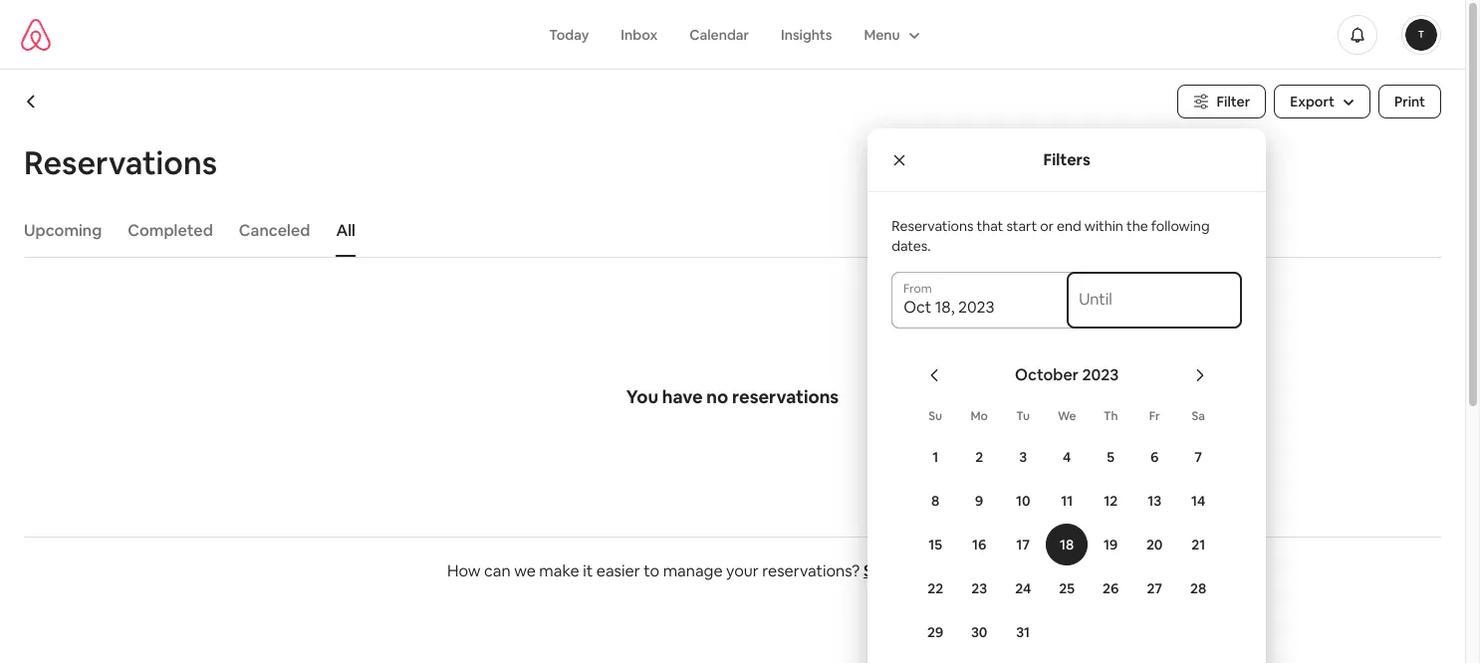 Task type: locate. For each thing, give the bounding box(es) containing it.
your
[[726, 561, 759, 582], [909, 561, 943, 582]]

10
[[1016, 492, 1031, 510]]

your right manage
[[726, 561, 759, 582]]

22
[[928, 580, 944, 598]]

19 button
[[1089, 524, 1133, 566]]

13 button
[[1133, 480, 1177, 522]]

22 button
[[914, 568, 958, 610]]

12
[[1104, 492, 1118, 510]]

15
[[929, 536, 943, 554]]

tab list containing upcoming
[[14, 205, 1442, 257]]

your down 15
[[909, 561, 943, 582]]

how can we make it easier to manage your reservations? share your feedback
[[447, 561, 1018, 582]]

0 horizontal spatial your
[[726, 561, 759, 582]]

end
[[1057, 217, 1082, 235]]

filters dialog
[[868, 129, 1481, 664]]

export button
[[1274, 85, 1371, 119]]

filter button
[[1177, 85, 1267, 119]]

inbox
[[621, 25, 658, 43]]

23
[[972, 580, 988, 598]]

31 button
[[1002, 612, 1045, 654]]

25 button
[[1045, 568, 1089, 610]]

0 horizontal spatial reservations
[[24, 142, 217, 183]]

reservations
[[732, 386, 839, 408]]

2023
[[1082, 365, 1119, 386]]

4 button
[[1045, 436, 1089, 478]]

can
[[484, 561, 511, 582]]

make
[[539, 561, 580, 582]]

19
[[1104, 536, 1118, 554]]

reservations up dates.
[[892, 217, 974, 235]]

5
[[1107, 448, 1115, 466]]

reservations inside reservations that start or end within the following dates.
[[892, 217, 974, 235]]

20
[[1147, 536, 1163, 554]]

3 button
[[1002, 436, 1045, 478]]

all button
[[326, 211, 365, 251]]

have
[[662, 386, 703, 408]]

18
[[1060, 536, 1074, 554]]

share
[[864, 561, 906, 582]]

27
[[1147, 580, 1163, 598]]

21
[[1192, 536, 1206, 554]]

10 button
[[1002, 480, 1045, 522]]

9
[[975, 492, 984, 510]]

reservations for reservations that start or end within the following dates.
[[892, 217, 974, 235]]

print button
[[1379, 85, 1442, 119]]

share your feedback button
[[864, 561, 1018, 582]]

insights link
[[765, 15, 848, 53]]

tu
[[1017, 409, 1030, 424]]

14 button
[[1177, 480, 1221, 522]]

2 your from the left
[[909, 561, 943, 582]]

30
[[971, 624, 988, 642]]

export
[[1290, 93, 1335, 111]]

3
[[1019, 448, 1027, 466]]

1 vertical spatial reservations
[[892, 217, 974, 235]]

6
[[1151, 448, 1159, 466]]

1 horizontal spatial reservations
[[892, 217, 974, 235]]

0 vertical spatial reservations
[[24, 142, 217, 183]]

13
[[1148, 492, 1162, 510]]

1 horizontal spatial your
[[909, 561, 943, 582]]

26 button
[[1089, 568, 1133, 610]]

reservations?
[[763, 561, 860, 582]]

tab list
[[14, 205, 1442, 257]]

reservations up completed
[[24, 142, 217, 183]]

8
[[932, 492, 940, 510]]

following
[[1151, 217, 1210, 235]]

17
[[1017, 536, 1030, 554]]

reservations
[[24, 142, 217, 183], [892, 217, 974, 235]]

28 button
[[1177, 568, 1221, 610]]

2
[[976, 448, 984, 466]]

upcoming button
[[14, 211, 112, 251]]

11 button
[[1045, 480, 1089, 522]]

reservations for reservations
[[24, 142, 217, 183]]

you have no reservations
[[626, 386, 839, 408]]

12 button
[[1089, 480, 1133, 522]]

october
[[1015, 365, 1079, 386]]

start
[[1007, 217, 1037, 235]]

group
[[848, 15, 932, 53]]

inbox link
[[605, 15, 674, 53]]

None text field
[[904, 298, 1055, 318], [1079, 298, 1231, 318], [904, 298, 1055, 318], [1079, 298, 1231, 318]]

mo
[[971, 409, 988, 424]]

it
[[583, 561, 593, 582]]

24 button
[[1002, 568, 1045, 610]]



Task type: describe. For each thing, give the bounding box(es) containing it.
completed button
[[118, 211, 223, 251]]

today
[[549, 25, 589, 43]]

reservations that start or end within the following dates.
[[892, 217, 1210, 255]]

6 button
[[1133, 436, 1177, 478]]

how
[[447, 561, 481, 582]]

go back image
[[24, 94, 40, 110]]

calendar link
[[674, 15, 765, 53]]

31
[[1016, 624, 1030, 642]]

1 button
[[914, 436, 958, 478]]

we
[[1058, 409, 1077, 424]]

29
[[928, 624, 944, 642]]

completed
[[128, 220, 213, 241]]

25
[[1059, 580, 1075, 598]]

1 your from the left
[[726, 561, 759, 582]]

print
[[1395, 93, 1426, 111]]

all
[[336, 220, 355, 241]]

th
[[1104, 409, 1118, 424]]

insights
[[781, 25, 832, 43]]

sa
[[1192, 409, 1205, 424]]

28
[[1191, 580, 1207, 598]]

2 button
[[958, 436, 1002, 478]]

today link
[[533, 15, 605, 53]]

1
[[933, 448, 939, 466]]

29 button
[[914, 612, 958, 654]]

manage
[[663, 561, 723, 582]]

16
[[972, 536, 987, 554]]

within
[[1085, 217, 1124, 235]]

11
[[1061, 492, 1073, 510]]

24
[[1015, 580, 1031, 598]]

canceled
[[239, 220, 310, 241]]

upcoming
[[24, 220, 102, 241]]

16 button
[[958, 524, 1002, 566]]

feedback
[[947, 561, 1018, 582]]

fr
[[1149, 409, 1160, 424]]

that
[[977, 217, 1004, 235]]

15 button
[[914, 524, 958, 566]]

canceled button
[[229, 211, 320, 251]]

easier
[[597, 561, 640, 582]]

filter
[[1217, 93, 1251, 111]]

you
[[626, 386, 659, 408]]

4
[[1063, 448, 1071, 466]]

5 button
[[1089, 436, 1133, 478]]

8 button
[[914, 480, 958, 522]]

18 button
[[1045, 524, 1089, 566]]

dates.
[[892, 237, 931, 255]]

7
[[1195, 448, 1203, 466]]

the
[[1127, 217, 1148, 235]]

to
[[644, 561, 660, 582]]

no
[[707, 386, 729, 408]]

21 button
[[1177, 524, 1221, 566]]

we
[[514, 561, 536, 582]]

14
[[1192, 492, 1206, 510]]

su
[[929, 409, 943, 424]]

23 button
[[958, 568, 1002, 610]]

17 button
[[1002, 524, 1045, 566]]

26
[[1103, 580, 1119, 598]]

27 button
[[1133, 568, 1177, 610]]

30 button
[[958, 612, 1002, 654]]

calendar application
[[892, 344, 1481, 664]]

or
[[1040, 217, 1054, 235]]

7 button
[[1177, 436, 1221, 478]]



Task type: vqa. For each thing, say whether or not it's contained in the screenshot.


